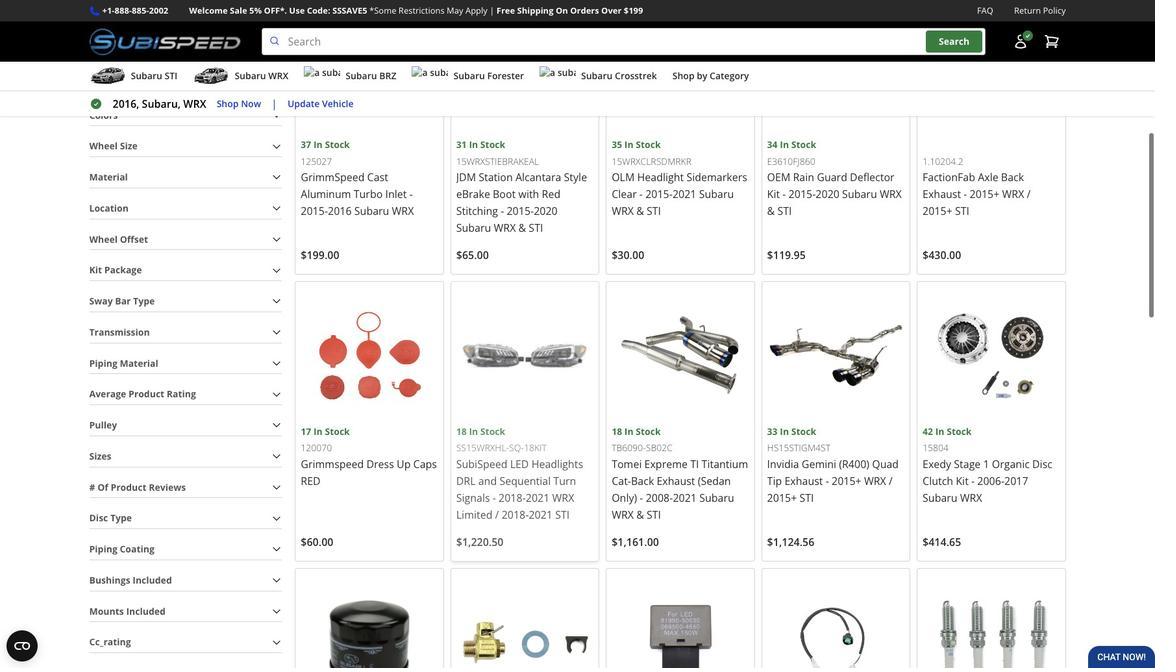 Task type: describe. For each thing, give the bounding box(es) containing it.
/ inside 33 in stock hs15stigm4st invidia gemini (r400) quad tip exhaust - 2015+ wrx / 2015+ sti
[[890, 474, 893, 488]]

jdm
[[457, 170, 476, 185]]

turbo
[[354, 187, 383, 202]]

update vehicle
[[288, 97, 354, 110]]

42 in stock 15804 exedy stage 1 organic disc clutch kit - 2006-2017 subaru wrx
[[923, 425, 1053, 505]]

rating
[[167, 388, 196, 400]]

shop for shop by category
[[673, 70, 695, 82]]

deflector
[[851, 170, 895, 185]]

- inside 35 in stock 15wrxclrsdmrkr olm headlight sidemarkers clear - 2015-2021 subaru wrx & sti
[[640, 187, 643, 202]]

subaru crosstrek button
[[540, 64, 657, 90]]

with
[[519, 187, 540, 202]]

location button
[[89, 199, 282, 219]]

disc inside 42 in stock 15804 exedy stage 1 organic disc clutch kit - 2006-2017 subaru wrx
[[1033, 457, 1053, 472]]

drl
[[457, 474, 476, 488]]

hs15stigm4st
[[768, 442, 831, 454]]

2020 inside '34 in stock e3610fj860 oem rain guard deflector kit - 2015-2020 subaru wrx & sti'
[[816, 187, 840, 202]]

18 for subispeed led headlights drl and sequential turn signals - 2018-2021 wrx limited / 2018-2021 sti
[[457, 425, 467, 438]]

a subaru crosstrek thumbnail image image
[[540, 66, 576, 86]]

over
[[602, 5, 622, 16]]

olm oem style fog / turn signal harness (single) - 2015-2021 subaru wrx / 2015-2017 sti image
[[768, 574, 905, 669]]

grimmspeed
[[301, 170, 365, 185]]

signals
[[457, 491, 490, 505]]

17
[[301, 425, 311, 438]]

sti inside '34 in stock e3610fj860 oem rain guard deflector kit - 2015-2020 subaru wrx & sti'
[[778, 204, 792, 219]]

31 in stock 15wrxstiebrakeal jdm station alcantara style ebrake boot with red stitching - 2015-2020 subaru wrx & sti
[[457, 139, 587, 235]]

included for bushings included
[[133, 574, 172, 587]]

stage
[[955, 457, 981, 472]]

- inside 42 in stock 15804 exedy stage 1 organic disc clutch kit - 2006-2017 subaru wrx
[[972, 474, 975, 489]]

subispeed logo image
[[89, 28, 241, 55]]

2015- inside '34 in stock e3610fj860 oem rain guard deflector kit - 2015-2020 subaru wrx & sti'
[[789, 187, 816, 202]]

wheel offset button
[[89, 230, 282, 250]]

colors button
[[89, 106, 282, 126]]

return policy link
[[1015, 4, 1067, 18]]

sti inside 33 in stock hs15stigm4st invidia gemini (r400) quad tip exhaust - 2015+ wrx / 2015+ sti
[[800, 491, 815, 505]]

size
[[120, 140, 138, 152]]

a subaru brz thumbnail image image
[[304, 66, 341, 86]]

up
[[397, 457, 411, 472]]

subaru up 2016, subaru, wrx
[[131, 70, 162, 82]]

oem
[[768, 170, 791, 185]]

shop for shop now
[[217, 97, 239, 110]]

wheel offset
[[89, 233, 148, 245]]

average product rating
[[89, 388, 196, 400]]

& inside '34 in stock e3610fj860 oem rain guard deflector kit - 2015-2020 subaru wrx & sti'
[[768, 204, 775, 219]]

olm headlight sidemarkers clear - 2015-2021 subaru wrx & sti image
[[612, 1, 750, 138]]

in for jdm
[[469, 139, 478, 151]]

a subaru forester thumbnail image image
[[412, 66, 449, 86]]

product inside average product rating dropdown button
[[129, 388, 165, 400]]

stock for exedy
[[948, 425, 972, 438]]

subaru wrx
[[235, 70, 289, 82]]

885-
[[132, 5, 149, 16]]

sti inside 18 in stock tb6090-sb02c tomei expreme ti titantium cat-back exhaust (sedan only) - 2008-2021 subaru wrx & sti
[[647, 508, 662, 522]]

olm led hyperblink module - 2015-2021 subaru wrx & sti / 2013-2021 fr-s / brz / 86 / 2014-2018 forester / 2013-2017 crosstrek / 2012-2016 impreza / 2010-2014 outback image
[[612, 574, 750, 669]]

subaru inside '34 in stock e3610fj860 oem rain guard deflector kit - 2015-2020 subaru wrx & sti'
[[843, 187, 878, 202]]

policy
[[1044, 5, 1067, 16]]

quad
[[873, 457, 899, 472]]

37 in stock 125027 grimmspeed cast aluminum turbo inlet - 2015-2016 subaru wrx
[[301, 139, 414, 219]]

piping for piping material
[[89, 357, 117, 369]]

*some restrictions may apply | free shipping on orders over $199
[[370, 5, 644, 16]]

disc inside dropdown button
[[89, 512, 108, 525]]

and
[[479, 474, 497, 488]]

subaru sti
[[131, 70, 178, 82]]

Min text field
[[89, 22, 163, 53]]

- inside 1.10204.2 factionfab axle back exhaust - 2015+ wrx / 2015+ sti
[[965, 187, 968, 202]]

17 in stock 120070 grimmspeed dress up caps red
[[301, 425, 437, 488]]

$30.00
[[612, 248, 645, 263]]

offset
[[120, 233, 148, 245]]

sequential
[[500, 474, 551, 488]]

stock for grimmspeed
[[325, 425, 350, 438]]

kit inside 42 in stock 15804 exedy stage 1 organic disc clutch kit - 2006-2017 subaru wrx
[[957, 474, 969, 489]]

- inside '34 in stock e3610fj860 oem rain guard deflector kit - 2015-2020 subaru wrx & sti'
[[783, 187, 787, 202]]

1
[[984, 457, 990, 472]]

18 in stock ss15wrxhl-sq-18kit subispeed led headlights drl and sequential turn signals - 2018-2021 wrx limited / 2018-2021 sti
[[457, 425, 584, 522]]

tb6090-
[[612, 442, 646, 454]]

$1,220.50
[[457, 535, 504, 550]]

sti inside 1.10204.2 factionfab axle back exhaust - 2015+ wrx / 2015+ sti
[[956, 204, 970, 219]]

wrx inside dropdown button
[[269, 70, 289, 82]]

guard
[[818, 170, 848, 185]]

33 in stock hs15stigm4st invidia gemini (r400) quad tip exhaust - 2015+ wrx / 2015+ sti
[[768, 425, 899, 505]]

invidia
[[768, 457, 800, 472]]

1 vertical spatial material
[[120, 357, 158, 369]]

bar
[[115, 295, 131, 307]]

1.10204.2 factionfab axle back exhaust - 2015+ wrx / 2015+ sti
[[923, 155, 1032, 219]]

$199
[[624, 5, 644, 16]]

fumoto quick engine oil drain valve - 2015-2022 wrx / 2013+ fr-s / brz / 86 image
[[457, 574, 594, 669]]

subaru up now
[[235, 70, 266, 82]]

grimmspeed cast aluminum turbo inlet - 2015-2016 subaru wrx image
[[301, 1, 438, 138]]

of
[[98, 481, 108, 494]]

$414.65
[[923, 535, 962, 550]]

subaru left "brz"
[[346, 70, 377, 82]]

34 in stock e3610fj860 oem rain guard deflector kit - 2015-2020 subaru wrx & sti
[[768, 139, 902, 219]]

alcantara
[[516, 170, 562, 185]]

stock for sq-
[[481, 425, 506, 438]]

subispeed led headlights drl and sequential turn signals - 2018-2021 wrx limited / 2018-2021 sti image
[[457, 287, 594, 425]]

subaru left forester
[[454, 70, 485, 82]]

subaru forester button
[[412, 64, 524, 90]]

stock for sb02c
[[636, 425, 661, 438]]

button image
[[1013, 34, 1029, 49]]

subaru inside 42 in stock 15804 exedy stage 1 organic disc clutch kit - 2006-2017 subaru wrx
[[923, 491, 958, 505]]

stock for olm
[[636, 139, 661, 151]]

headlight
[[638, 170, 684, 185]]

subaru wrx button
[[193, 64, 289, 90]]

min
[[89, 8, 106, 20]]

tip
[[768, 474, 783, 488]]

2015+ down axle at right top
[[971, 187, 1000, 202]]

red
[[542, 187, 561, 202]]

included for mounts included
[[126, 605, 166, 618]]

bushings included
[[89, 574, 172, 587]]

red
[[301, 474, 321, 488]]

tomei expreme ti titantium cat-back exhaust (sedan only) - 2008-2021 subaru wrx & sti image
[[612, 287, 750, 425]]

grimmspeed dress up caps red image
[[301, 287, 438, 425]]

35 in stock 15wrxclrsdmrkr olm headlight sidemarkers clear - 2015-2021 subaru wrx & sti
[[612, 139, 748, 219]]

subaru inside dropdown button
[[582, 70, 613, 82]]

search input field
[[262, 28, 986, 55]]

crosstrek
[[615, 70, 657, 82]]

stock for jdm
[[481, 139, 506, 151]]

product inside # of product reviews dropdown button
[[111, 481, 147, 494]]

disc type
[[89, 512, 132, 525]]

- inside 18 in stock tb6090-sb02c tomei expreme ti titantium cat-back exhaust (sedan only) - 2008-2021 subaru wrx & sti
[[640, 491, 644, 505]]

station
[[479, 170, 513, 185]]

brz
[[380, 70, 397, 82]]

in for grimmspeed
[[314, 425, 323, 438]]

a subaru wrx thumbnail image image
[[193, 66, 230, 86]]

wrx inside 42 in stock 15804 exedy stage 1 organic disc clutch kit - 2006-2017 subaru wrx
[[961, 491, 983, 505]]

exedy stage 1 organic disc clutch kit - 2006-2017 subaru wrx image
[[923, 287, 1061, 425]]

2016,
[[113, 97, 139, 111]]

disc type button
[[89, 509, 282, 529]]

2006-
[[978, 474, 1005, 489]]

wrx inside 35 in stock 15wrxclrsdmrkr olm headlight sidemarkers clear - 2015-2021 subaru wrx & sti
[[612, 204, 634, 219]]

pulley button
[[89, 416, 282, 436]]

wrx inside 31 in stock 15wrxstiebrakeal jdm station alcantara style ebrake boot with red stitching - 2015-2020 subaru wrx & sti
[[494, 221, 516, 235]]

exhaust inside 18 in stock tb6090-sb02c tomei expreme ti titantium cat-back exhaust (sedan only) - 2008-2021 subaru wrx & sti
[[657, 474, 696, 488]]

mounts included
[[89, 605, 166, 618]]

exhaust inside 33 in stock hs15stigm4st invidia gemini (r400) quad tip exhaust - 2015+ wrx / 2015+ sti
[[785, 474, 824, 488]]

stock for invidia
[[792, 425, 817, 438]]

kit inside '34 in stock e3610fj860 oem rain guard deflector kit - 2015-2020 subaru wrx & sti'
[[768, 187, 781, 202]]

sti inside 18 in stock ss15wrxhl-sq-18kit subispeed led headlights drl and sequential turn signals - 2018-2021 wrx limited / 2018-2021 sti
[[556, 508, 570, 522]]

a subaru sti thumbnail image image
[[89, 66, 126, 86]]

kit package
[[89, 264, 142, 276]]

dress
[[367, 457, 394, 472]]

reset button
[[255, 20, 282, 51]]

piping material
[[89, 357, 158, 369]]

turn
[[554, 474, 577, 488]]

shop now link
[[217, 97, 261, 111]]

15wrxstiebrakeal
[[457, 155, 539, 167]]

2015- inside 31 in stock 15wrxstiebrakeal jdm station alcantara style ebrake boot with red stitching - 2015-2020 subaru wrx & sti
[[507, 204, 534, 219]]

sti inside 31 in stock 15wrxstiebrakeal jdm station alcantara style ebrake boot with red stitching - 2015-2020 subaru wrx & sti
[[529, 221, 544, 235]]

1 horizontal spatial type
[[133, 295, 155, 307]]

welcome
[[189, 5, 228, 16]]

exhaust inside 1.10204.2 factionfab axle back exhaust - 2015+ wrx / 2015+ sti
[[923, 187, 962, 202]]



Task type: vqa. For each thing, say whether or not it's contained in the screenshot.


Task type: locate. For each thing, give the bounding box(es) containing it.
mounts included button
[[89, 602, 282, 622]]

wrx inside '34 in stock e3610fj860 oem rain guard deflector kit - 2015-2020 subaru wrx & sti'
[[880, 187, 902, 202]]

- down stage
[[972, 474, 975, 489]]

subaru down stitching
[[457, 221, 491, 235]]

included down coating
[[133, 574, 172, 587]]

| right now
[[272, 97, 277, 111]]

stock inside 33 in stock hs15stigm4st invidia gemini (r400) quad tip exhaust - 2015+ wrx / 2015+ sti
[[792, 425, 817, 438]]

reset
[[255, 28, 282, 43]]

stock up hs15stigm4st
[[792, 425, 817, 438]]

sti
[[165, 70, 178, 82], [647, 204, 662, 219], [778, 204, 792, 219], [956, 204, 970, 219], [529, 221, 544, 235], [800, 491, 815, 505], [556, 508, 570, 522], [647, 508, 662, 522]]

0 horizontal spatial 2020
[[534, 204, 558, 219]]

1 vertical spatial 2020
[[534, 204, 558, 219]]

1 horizontal spatial shop
[[673, 70, 695, 82]]

back right axle at right top
[[1002, 170, 1025, 185]]

subaru down deflector
[[843, 187, 878, 202]]

in right 37
[[314, 139, 323, 151]]

0 horizontal spatial back
[[632, 474, 655, 488]]

type
[[133, 295, 155, 307], [110, 512, 132, 525]]

forester
[[488, 70, 524, 82]]

0 vertical spatial product
[[129, 388, 165, 400]]

welcome sale 5% off*. use code: sssave5
[[189, 5, 368, 16]]

& down only)
[[637, 508, 645, 522]]

included inside mounts included dropdown button
[[126, 605, 166, 618]]

- inside 18 in stock ss15wrxhl-sq-18kit subispeed led headlights drl and sequential turn signals - 2018-2021 wrx limited / 2018-2021 sti
[[493, 491, 496, 505]]

wrx inside 37 in stock 125027 grimmspeed cast aluminum turbo inlet - 2015-2016 subaru wrx
[[392, 204, 414, 219]]

18
[[457, 425, 467, 438], [612, 425, 623, 438]]

restrictions
[[399, 5, 445, 16]]

now
[[241, 97, 261, 110]]

piping up bushings
[[89, 543, 117, 556]]

jdm station alcantara style ebrake boot with red stitching - 2015-2020 subaru wrx & sti image
[[457, 1, 594, 138]]

piping material button
[[89, 354, 282, 374]]

return policy
[[1015, 5, 1067, 16]]

0 horizontal spatial kit
[[89, 264, 102, 276]]

stock inside 35 in stock 15wrxclrsdmrkr olm headlight sidemarkers clear - 2015-2021 subaru wrx & sti
[[636, 139, 661, 151]]

sway bar type
[[89, 295, 155, 307]]

sti inside 35 in stock 15wrxclrsdmrkr olm headlight sidemarkers clear - 2015-2021 subaru wrx & sti
[[647, 204, 662, 219]]

back inside 1.10204.2 factionfab axle back exhaust - 2015+ wrx / 2015+ sti
[[1002, 170, 1025, 185]]

sti down headlight
[[647, 204, 662, 219]]

in for oem
[[781, 139, 790, 151]]

& inside 35 in stock 15wrxclrsdmrkr olm headlight sidemarkers clear - 2015-2021 subaru wrx & sti
[[637, 204, 645, 219]]

$430.00
[[923, 248, 962, 263]]

wheel left offset
[[89, 233, 118, 245]]

subaru inside 31 in stock 15wrxstiebrakeal jdm station alcantara style ebrake boot with red stitching - 2015-2020 subaru wrx & sti
[[457, 221, 491, 235]]

1 piping from the top
[[89, 357, 117, 369]]

in right the 33
[[781, 425, 790, 438]]

update
[[288, 97, 320, 110]]

in right 31
[[469, 139, 478, 151]]

piping coating
[[89, 543, 155, 556]]

1.10204.2
[[923, 155, 964, 167]]

2 horizontal spatial /
[[1028, 187, 1032, 202]]

back down tomei
[[632, 474, 655, 488]]

shop left by
[[673, 70, 695, 82]]

- right inlet in the left top of the page
[[410, 187, 413, 202]]

in up tb6090-
[[625, 425, 634, 438]]

2020 down guard
[[816, 187, 840, 202]]

caps
[[414, 457, 437, 472]]

pulley
[[89, 419, 117, 431]]

2015- inside 37 in stock 125027 grimmspeed cast aluminum turbo inlet - 2015-2016 subaru wrx
[[301, 204, 328, 219]]

2 wheel from the top
[[89, 233, 118, 245]]

(r400)
[[840, 457, 870, 472]]

type up piping coating
[[110, 512, 132, 525]]

clutch
[[923, 474, 954, 489]]

organic
[[993, 457, 1030, 472]]

subaru down "clutch"
[[923, 491, 958, 505]]

stock inside 37 in stock 125027 grimmspeed cast aluminum turbo inlet - 2015-2016 subaru wrx
[[325, 139, 350, 151]]

- right clear
[[640, 187, 643, 202]]

2020 down red
[[534, 204, 558, 219]]

wheel for wheel size
[[89, 140, 118, 152]]

0 vertical spatial piping
[[89, 357, 117, 369]]

material up location
[[89, 171, 128, 183]]

Max text field
[[171, 22, 245, 53]]

37
[[301, 139, 311, 151]]

subaru down 'turbo'
[[355, 204, 389, 219]]

1 horizontal spatial back
[[1002, 170, 1025, 185]]

stock inside 42 in stock 15804 exedy stage 1 organic disc clutch kit - 2006-2017 subaru wrx
[[948, 425, 972, 438]]

stock up e3610fj860
[[792, 139, 817, 151]]

0 horizontal spatial exhaust
[[657, 474, 696, 488]]

2015- down aluminum
[[301, 204, 328, 219]]

subaru crosstrek
[[582, 70, 657, 82]]

0 vertical spatial disc
[[1033, 457, 1053, 472]]

stock inside '34 in stock e3610fj860 oem rain guard deflector kit - 2015-2020 subaru wrx & sti'
[[792, 139, 817, 151]]

stock for grimmspeed
[[325, 139, 350, 151]]

1 18 from the left
[[457, 425, 467, 438]]

material up average product rating
[[120, 357, 158, 369]]

& down with
[[519, 221, 526, 235]]

0 horizontal spatial type
[[110, 512, 132, 525]]

2 18 from the left
[[612, 425, 623, 438]]

5%
[[250, 5, 262, 16]]

2 horizontal spatial kit
[[957, 474, 969, 489]]

kit left "package" on the top left of the page
[[89, 264, 102, 276]]

1 vertical spatial |
[[272, 97, 277, 111]]

0 vertical spatial material
[[89, 171, 128, 183]]

limited
[[457, 508, 493, 522]]

exhaust down gemini in the right bottom of the page
[[785, 474, 824, 488]]

1 vertical spatial kit
[[89, 264, 102, 276]]

factionfab
[[923, 170, 976, 185]]

$1,124.56
[[768, 535, 815, 550]]

type right bar
[[133, 295, 155, 307]]

0 horizontal spatial /
[[496, 508, 499, 522]]

stock up sb02c
[[636, 425, 661, 438]]

bushings included button
[[89, 571, 282, 591]]

1 vertical spatial product
[[111, 481, 147, 494]]

subaru
[[131, 70, 162, 82], [235, 70, 266, 82], [346, 70, 377, 82], [454, 70, 485, 82], [582, 70, 613, 82], [700, 187, 734, 202], [843, 187, 878, 202], [355, 204, 389, 219], [457, 221, 491, 235], [700, 491, 735, 505], [923, 491, 958, 505]]

open widget image
[[6, 631, 38, 662]]

1 vertical spatial piping
[[89, 543, 117, 556]]

2015+ down tip
[[768, 491, 798, 505]]

reviews
[[149, 481, 186, 494]]

1 horizontal spatial 18
[[612, 425, 623, 438]]

e3610fj860
[[768, 155, 816, 167]]

in for invidia
[[781, 425, 790, 438]]

in right the 42
[[936, 425, 945, 438]]

coating
[[120, 543, 155, 556]]

in right 17
[[314, 425, 323, 438]]

in for grimmspeed
[[314, 139, 323, 151]]

in right 34
[[781, 139, 790, 151]]

| left free
[[490, 5, 495, 16]]

wrx inside 18 in stock tb6090-sb02c tomei expreme ti titantium cat-back exhaust (sedan only) - 2008-2021 subaru wrx & sti
[[612, 508, 634, 522]]

stock inside 17 in stock 120070 grimmspeed dress up caps red
[[325, 425, 350, 438]]

in inside 37 in stock 125027 grimmspeed cast aluminum turbo inlet - 2015-2016 subaru wrx
[[314, 139, 323, 151]]

sale
[[230, 5, 247, 16]]

subaru left crosstrek
[[582, 70, 613, 82]]

/ inside 18 in stock ss15wrxhl-sq-18kit subispeed led headlights drl and sequential turn signals - 2018-2021 wrx limited / 2018-2021 sti
[[496, 508, 499, 522]]

piping for piping coating
[[89, 543, 117, 556]]

expreme
[[645, 457, 688, 472]]

1 horizontal spatial disc
[[1033, 457, 1053, 472]]

exhaust down expreme
[[657, 474, 696, 488]]

cc_rating
[[89, 636, 131, 649]]

stock inside 18 in stock ss15wrxhl-sq-18kit subispeed led headlights drl and sequential turn signals - 2018-2021 wrx limited / 2018-2021 sti
[[481, 425, 506, 438]]

oem rain guard deflector kit - 2015-2020 subaru wrx & sti image
[[768, 1, 905, 138]]

kit down oem
[[768, 187, 781, 202]]

subaru brz button
[[304, 64, 397, 90]]

2021 inside 18 in stock tb6090-sb02c tomei expreme ti titantium cat-back exhaust (sedan only) - 2008-2021 subaru wrx & sti
[[673, 491, 697, 505]]

in inside 33 in stock hs15stigm4st invidia gemini (r400) quad tip exhaust - 2015+ wrx / 2015+ sti
[[781, 425, 790, 438]]

sti down factionfab at the right top of the page
[[956, 204, 970, 219]]

only)
[[612, 491, 638, 505]]

18 up tb6090-
[[612, 425, 623, 438]]

stock
[[325, 139, 350, 151], [481, 139, 506, 151], [636, 139, 661, 151], [792, 139, 817, 151], [325, 425, 350, 438], [481, 425, 506, 438], [636, 425, 661, 438], [792, 425, 817, 438], [948, 425, 972, 438]]

stock inside 31 in stock 15wrxstiebrakeal jdm station alcantara style ebrake boot with red stitching - 2015-2020 subaru wrx & sti
[[481, 139, 506, 151]]

in inside 42 in stock 15804 exedy stage 1 organic disc clutch kit - 2006-2017 subaru wrx
[[936, 425, 945, 438]]

1 wheel from the top
[[89, 140, 118, 152]]

stock up the 15wrxstiebrakeal
[[481, 139, 506, 151]]

0 vertical spatial 2018-
[[499, 491, 526, 505]]

kit inside dropdown button
[[89, 264, 102, 276]]

31
[[457, 139, 467, 151]]

& inside 18 in stock tb6090-sb02c tomei expreme ti titantium cat-back exhaust (sedan only) - 2008-2021 subaru wrx & sti
[[637, 508, 645, 522]]

rain
[[794, 170, 815, 185]]

- down gemini in the right bottom of the page
[[826, 474, 830, 488]]

2021
[[673, 187, 697, 202], [526, 491, 550, 505], [673, 491, 697, 505], [529, 508, 553, 522]]

- inside 37 in stock 125027 grimmspeed cast aluminum turbo inlet - 2015-2016 subaru wrx
[[410, 187, 413, 202]]

stock up ss15wrxhl- at the bottom of page
[[481, 425, 506, 438]]

+1-888-885-2002
[[102, 5, 168, 16]]

invidia gemini (r400) quad tip exhaust - 2015+ wrx / 2015+ sti image
[[768, 287, 905, 425]]

in inside 35 in stock 15wrxclrsdmrkr olm headlight sidemarkers clear - 2015-2021 subaru wrx & sti
[[625, 139, 634, 151]]

search
[[940, 35, 970, 48]]

18 inside 18 in stock tb6090-sb02c tomei expreme ti titantium cat-back exhaust (sedan only) - 2008-2021 subaru wrx & sti
[[612, 425, 623, 438]]

2015- down with
[[507, 204, 534, 219]]

1 vertical spatial included
[[126, 605, 166, 618]]

- down and
[[493, 491, 496, 505]]

1 vertical spatial /
[[890, 474, 893, 488]]

olm
[[612, 170, 635, 185]]

sti down with
[[529, 221, 544, 235]]

2015+ down factionfab at the right top of the page
[[923, 204, 953, 219]]

in inside 18 in stock tb6090-sb02c tomei expreme ti titantium cat-back exhaust (sedan only) - 2008-2021 subaru wrx & sti
[[625, 425, 634, 438]]

wheel left size
[[89, 140, 118, 152]]

piping up average
[[89, 357, 117, 369]]

stitching
[[457, 204, 498, 219]]

product left rating
[[129, 388, 165, 400]]

0 horizontal spatial |
[[272, 97, 277, 111]]

0 vertical spatial |
[[490, 5, 495, 16]]

sq-
[[509, 442, 524, 454]]

$1,161.00
[[612, 535, 660, 550]]

sti down 2008-
[[647, 508, 662, 522]]

wheel inside dropdown button
[[89, 233, 118, 245]]

& down oem
[[768, 204, 775, 219]]

in for sq-
[[469, 425, 478, 438]]

ti
[[691, 457, 699, 472]]

shop by category
[[673, 70, 750, 82]]

ebrake
[[457, 187, 491, 202]]

1 horizontal spatial |
[[490, 5, 495, 16]]

2020 inside 31 in stock 15wrxstiebrakeal jdm station alcantara style ebrake boot with red stitching - 2015-2020 subaru wrx & sti
[[534, 204, 558, 219]]

0 vertical spatial type
[[133, 295, 155, 307]]

2 vertical spatial /
[[496, 508, 499, 522]]

1 vertical spatial 2018-
[[502, 508, 529, 522]]

kit
[[768, 187, 781, 202], [89, 264, 102, 276], [957, 474, 969, 489]]

1 vertical spatial wheel
[[89, 233, 118, 245]]

kit down stage
[[957, 474, 969, 489]]

0 vertical spatial kit
[[768, 187, 781, 202]]

sti up subaru,
[[165, 70, 178, 82]]

$199.00
[[301, 248, 340, 263]]

cat-
[[612, 474, 632, 488]]

18 inside 18 in stock ss15wrxhl-sq-18kit subispeed led headlights drl and sequential turn signals - 2018-2021 wrx limited / 2018-2021 sti
[[457, 425, 467, 438]]

0 vertical spatial included
[[133, 574, 172, 587]]

in inside 17 in stock 120070 grimmspeed dress up caps red
[[314, 425, 323, 438]]

34
[[768, 139, 778, 151]]

2015- down rain
[[789, 187, 816, 202]]

2 horizontal spatial exhaust
[[923, 187, 962, 202]]

shop inside dropdown button
[[673, 70, 695, 82]]

2018-
[[499, 491, 526, 505], [502, 508, 529, 522]]

wrx inside 1.10204.2 factionfab axle back exhaust - 2015+ wrx / 2015+ sti
[[1003, 187, 1025, 202]]

$65.00
[[457, 248, 489, 263]]

- down factionfab at the right top of the page
[[965, 187, 968, 202]]

included down bushings included at bottom left
[[126, 605, 166, 618]]

back inside 18 in stock tb6090-sb02c tomei expreme ti titantium cat-back exhaust (sedan only) - 2008-2021 subaru wrx & sti
[[632, 474, 655, 488]]

0 horizontal spatial disc
[[89, 512, 108, 525]]

subaru down (sedan
[[700, 491, 735, 505]]

/ inside 1.10204.2 factionfab axle back exhaust - 2015+ wrx / 2015+ sti
[[1028, 187, 1032, 202]]

exhaust down factionfab at the right top of the page
[[923, 187, 962, 202]]

subaru brz
[[346, 70, 397, 82]]

sti down oem
[[778, 204, 792, 219]]

0 vertical spatial /
[[1028, 187, 1032, 202]]

in inside 31 in stock 15wrxstiebrakeal jdm station alcantara style ebrake boot with red stitching - 2015-2020 subaru wrx & sti
[[469, 139, 478, 151]]

in right 35
[[625, 139, 634, 151]]

subaru inside 37 in stock 125027 grimmspeed cast aluminum turbo inlet - 2015-2016 subaru wrx
[[355, 204, 389, 219]]

subaru inside 18 in stock tb6090-sb02c tomei expreme ti titantium cat-back exhaust (sedan only) - 2008-2021 subaru wrx & sti
[[700, 491, 735, 505]]

- inside 31 in stock 15wrxstiebrakeal jdm station alcantara style ebrake boot with red stitching - 2015-2020 subaru wrx & sti
[[501, 204, 504, 219]]

mounts
[[89, 605, 124, 618]]

disc right organic
[[1033, 457, 1053, 472]]

- inside 33 in stock hs15stigm4st invidia gemini (r400) quad tip exhaust - 2015+ wrx / 2015+ sti
[[826, 474, 830, 488]]

2020
[[816, 187, 840, 202], [534, 204, 558, 219]]

2017
[[1005, 474, 1029, 489]]

2 piping from the top
[[89, 543, 117, 556]]

+1-
[[102, 5, 115, 16]]

in inside '34 in stock e3610fj860 oem rain guard deflector kit - 2015-2020 subaru wrx & sti'
[[781, 139, 790, 151]]

0 horizontal spatial shop
[[217, 97, 239, 110]]

2002
[[149, 5, 168, 16]]

stock for oem
[[792, 139, 817, 151]]

titantium
[[702, 457, 749, 472]]

2015+ down (r400)
[[832, 474, 862, 488]]

& down clear
[[637, 204, 645, 219]]

0 horizontal spatial 18
[[457, 425, 467, 438]]

18 up ss15wrxhl- at the bottom of page
[[457, 425, 467, 438]]

subaru inside 35 in stock 15wrxclrsdmrkr olm headlight sidemarkers clear - 2015-2021 subaru wrx & sti
[[700, 187, 734, 202]]

in up ss15wrxhl- at the bottom of page
[[469, 425, 478, 438]]

sway
[[89, 295, 113, 307]]

- down boot
[[501, 204, 504, 219]]

1 horizontal spatial kit
[[768, 187, 781, 202]]

2015- down headlight
[[646, 187, 673, 202]]

35
[[612, 139, 623, 151]]

included inside bushings included dropdown button
[[133, 574, 172, 587]]

wheel inside dropdown button
[[89, 140, 118, 152]]

2 vertical spatial kit
[[957, 474, 969, 489]]

0 vertical spatial 2020
[[816, 187, 840, 202]]

1 horizontal spatial exhaust
[[785, 474, 824, 488]]

shop left now
[[217, 97, 239, 110]]

0 vertical spatial wheel
[[89, 140, 118, 152]]

axle
[[979, 170, 999, 185]]

max
[[171, 8, 190, 20]]

sidemarkers
[[687, 170, 748, 185]]

led
[[510, 457, 529, 472]]

boot
[[493, 187, 516, 202]]

& inside 31 in stock 15wrxstiebrakeal jdm station alcantara style ebrake boot with red stitching - 2015-2020 subaru wrx & sti
[[519, 221, 526, 235]]

1 horizontal spatial 2020
[[816, 187, 840, 202]]

stock up 15804
[[948, 425, 972, 438]]

stock up the 125027
[[325, 139, 350, 151]]

in inside 18 in stock ss15wrxhl-sq-18kit subispeed led headlights drl and sequential turn signals - 2018-2021 wrx limited / 2018-2021 sti
[[469, 425, 478, 438]]

style
[[564, 170, 587, 185]]

product right of
[[111, 481, 147, 494]]

(sedan
[[698, 474, 731, 488]]

&
[[637, 204, 645, 219], [768, 204, 775, 219], [519, 221, 526, 235], [637, 508, 645, 522]]

sti inside dropdown button
[[165, 70, 178, 82]]

stock inside 18 in stock tb6090-sb02c tomei expreme ti titantium cat-back exhaust (sedan only) - 2008-2021 subaru wrx & sti
[[636, 425, 661, 438]]

code:
[[307, 5, 331, 16]]

wrx inside 33 in stock hs15stigm4st invidia gemini (r400) quad tip exhaust - 2015+ wrx / 2015+ sti
[[865, 474, 887, 488]]

disc down of
[[89, 512, 108, 525]]

product
[[129, 388, 165, 400], [111, 481, 147, 494]]

back
[[1002, 170, 1025, 185], [632, 474, 655, 488]]

in for olm
[[625, 139, 634, 151]]

1 vertical spatial back
[[632, 474, 655, 488]]

2015- inside 35 in stock 15wrxclrsdmrkr olm headlight sidemarkers clear - 2015-2021 subaru wrx & sti
[[646, 187, 673, 202]]

stock up 120070
[[325, 425, 350, 438]]

wrx inside 18 in stock ss15wrxhl-sq-18kit subispeed led headlights drl and sequential turn signals - 2018-2021 wrx limited / 2018-2021 sti
[[553, 491, 575, 505]]

1 vertical spatial shop
[[217, 97, 239, 110]]

18 for tomei expreme ti titantium cat-back exhaust (sedan only) - 2008-2021 subaru wrx & sti
[[612, 425, 623, 438]]

wheel for wheel offset
[[89, 233, 118, 245]]

0 vertical spatial back
[[1002, 170, 1025, 185]]

- right only)
[[640, 491, 644, 505]]

0 vertical spatial shop
[[673, 70, 695, 82]]

subaru down sidemarkers
[[700, 187, 734, 202]]

stock up 15wrxclrsdmrkr
[[636, 139, 661, 151]]

2021 inside 35 in stock 15wrxclrsdmrkr olm headlight sidemarkers clear - 2015-2021 subaru wrx & sti
[[673, 187, 697, 202]]

subaru oem oil filter - 2015+ wrx image
[[301, 574, 438, 669]]

inlet
[[386, 187, 407, 202]]

free
[[497, 5, 515, 16]]

sti down gemini in the right bottom of the page
[[800, 491, 815, 505]]

factionfab axle back exhaust - 2015+ wrx / 2015+ sti image
[[923, 1, 1061, 138]]

1 vertical spatial disc
[[89, 512, 108, 525]]

in for sb02c
[[625, 425, 634, 438]]

1 vertical spatial type
[[110, 512, 132, 525]]

$119.95
[[768, 248, 806, 263]]

888-
[[115, 5, 132, 16]]

1 horizontal spatial /
[[890, 474, 893, 488]]

ngk laser iridium stock heat range spark plug set - 2015+ wrx / 2014-2016 forester xt image
[[923, 574, 1061, 669]]

in for exedy
[[936, 425, 945, 438]]

# of product reviews
[[89, 481, 186, 494]]

sti down turn
[[556, 508, 570, 522]]

-
[[410, 187, 413, 202], [640, 187, 643, 202], [783, 187, 787, 202], [965, 187, 968, 202], [501, 204, 504, 219], [826, 474, 830, 488], [972, 474, 975, 489], [493, 491, 496, 505], [640, 491, 644, 505]]

- down oem
[[783, 187, 787, 202]]

exhaust
[[923, 187, 962, 202], [657, 474, 696, 488], [785, 474, 824, 488]]



